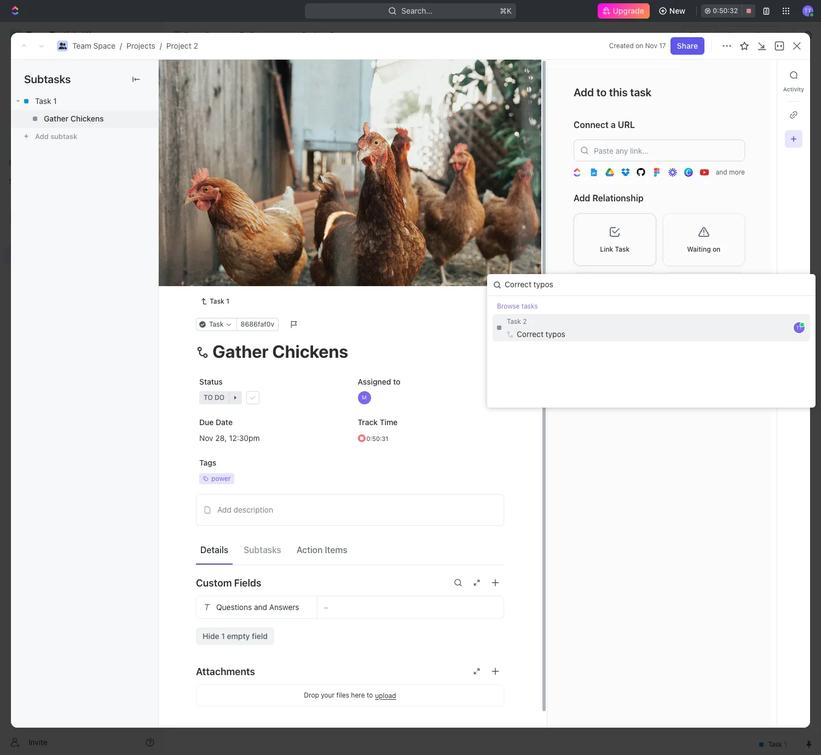 Task type: describe. For each thing, give the bounding box(es) containing it.
0:50:32
[[713, 7, 738, 15]]

gantt
[[372, 101, 392, 110]]

automations
[[727, 30, 773, 39]]

team space / projects / project 2
[[72, 41, 198, 50]]

tree inside sidebar navigation
[[4, 191, 159, 338]]

Search tasks... text field
[[685, 124, 795, 141]]

team for team space
[[184, 30, 203, 39]]

home link
[[4, 53, 159, 71]]

time
[[380, 418, 398, 427]]

browse tasks
[[497, 302, 538, 311]]

⌘k
[[500, 6, 512, 15]]

to left do
[[203, 259, 212, 267]]

1 vertical spatial task 1
[[221, 190, 243, 200]]

docs
[[26, 94, 44, 103]]

action
[[297, 545, 323, 555]]

date
[[216, 418, 233, 427]]

in progress
[[203, 154, 247, 163]]

search...
[[402, 6, 433, 15]]

correct
[[517, 329, 544, 339]]

in
[[203, 154, 210, 163]]

calendar link
[[277, 98, 312, 114]]

do
[[214, 259, 224, 267]]

add to this task
[[574, 86, 652, 99]]

0 horizontal spatial projects link
[[126, 41, 155, 50]]

sidebar navigation
[[0, 22, 164, 756]]

description
[[234, 505, 273, 515]]

1 vertical spatial project
[[166, 41, 191, 50]]

chickens
[[70, 114, 104, 123]]

17
[[659, 42, 666, 50]]

url
[[618, 120, 635, 130]]

table
[[332, 101, 352, 110]]

drop
[[304, 692, 319, 700]]

upload button
[[375, 692, 396, 700]]

task inside dropdown button
[[615, 245, 630, 253]]

hide for hide 1 empty field
[[203, 632, 219, 641]]

subtasks button
[[239, 540, 286, 560]]

attachments button
[[196, 659, 504, 685]]

due
[[199, 418, 214, 427]]

add description button
[[200, 502, 501, 519]]

gather chickens link
[[11, 110, 158, 128]]

upgrade link
[[598, 3, 650, 19]]

board
[[204, 101, 226, 110]]

tt
[[797, 325, 802, 331]]

automations button
[[722, 27, 779, 43]]

2 vertical spatial task 1
[[210, 297, 229, 306]]

share button down new
[[683, 26, 717, 44]]

team space
[[184, 30, 227, 39]]

add task for rightmost add task 'button'
[[742, 70, 775, 79]]

tasks
[[522, 302, 538, 311]]

add down automations button
[[742, 70, 757, 79]]

1 horizontal spatial project 2 link
[[288, 28, 337, 42]]

add task for the bottom add task 'button'
[[221, 228, 253, 237]]

add down calendar "link"
[[294, 154, 307, 163]]

track
[[358, 418, 378, 427]]

upload
[[375, 692, 396, 700]]

calendar
[[279, 101, 312, 110]]

favorites button
[[4, 157, 42, 170]]

1 vertical spatial share
[[677, 41, 698, 50]]

hide for hide
[[568, 128, 583, 136]]

task sidebar content section
[[547, 60, 777, 728]]

field
[[252, 632, 268, 641]]

inbox
[[26, 76, 45, 85]]

1 horizontal spatial team space link
[[170, 28, 230, 42]]

to inside 'task sidebar content' 'section'
[[597, 86, 607, 99]]

new button
[[654, 2, 692, 20]]

to do
[[203, 259, 224, 267]]

to inside 'drop your files here to upload'
[[367, 692, 373, 700]]

board link
[[202, 98, 226, 114]]

table link
[[330, 98, 352, 114]]

0 horizontal spatial project 2 link
[[166, 41, 198, 50]]

more
[[729, 168, 745, 177]]

0:50:32 button
[[702, 4, 756, 18]]

Search for task (or subtask) name, ID, or URL text field
[[487, 274, 816, 296]]

custom fields
[[196, 577, 261, 589]]

8686faf0v
[[241, 320, 274, 329]]

correct typos
[[517, 329, 566, 339]]

upgrade
[[613, 6, 644, 15]]

gather chickens
[[44, 114, 104, 123]]

activity
[[784, 86, 805, 93]]

nov
[[645, 42, 658, 50]]

files
[[337, 692, 349, 700]]

1 vertical spatial user group image
[[58, 43, 67, 49]]

link task button
[[574, 213, 656, 266]]

dashboards link
[[4, 109, 159, 126]]

a
[[611, 120, 616, 130]]

status
[[199, 377, 223, 387]]

1 vertical spatial add task button
[[281, 152, 328, 165]]

and more
[[716, 168, 745, 177]]



Task type: locate. For each thing, give the bounding box(es) containing it.
add task button down automations button
[[736, 66, 782, 84]]

0 horizontal spatial add task
[[221, 228, 253, 237]]

0 horizontal spatial task 1 link
[[11, 93, 158, 110]]

0 vertical spatial add task
[[742, 70, 775, 79]]

team for team space / projects / project 2
[[72, 41, 91, 50]]

add task up do
[[221, 228, 253, 237]]

assigned to
[[358, 377, 401, 387]]

to right assigned
[[393, 377, 401, 387]]

your
[[321, 692, 335, 700]]

action items button
[[292, 540, 352, 560]]

0 horizontal spatial hide
[[203, 632, 219, 641]]

hide button
[[564, 126, 587, 139]]

items
[[325, 545, 348, 555]]

1 inside custom fields element
[[221, 632, 225, 641]]

project 2
[[302, 30, 335, 39], [190, 65, 255, 83]]

1 vertical spatial 1 button
[[246, 209, 261, 220]]

spaces
[[9, 177, 32, 186]]

action items
[[297, 545, 348, 555]]

subtasks
[[24, 73, 71, 85], [244, 545, 281, 555]]

and inside custom fields element
[[254, 603, 267, 612]]

inbox link
[[4, 72, 159, 89]]

1 horizontal spatial user group image
[[58, 43, 67, 49]]

2 horizontal spatial user group image
[[174, 32, 181, 38]]

docs link
[[4, 90, 159, 108]]

user group image
[[174, 32, 181, 38], [58, 43, 67, 49], [11, 215, 19, 221]]

1 horizontal spatial projects
[[250, 30, 279, 39]]

8686faf0v button
[[236, 318, 279, 331]]

subtasks down home
[[24, 73, 71, 85]]

connect
[[574, 120, 609, 130]]

track time
[[358, 418, 398, 427]]

link
[[600, 245, 614, 253]]

task 2 down browse tasks
[[507, 317, 527, 326]]

empty
[[227, 632, 250, 641]]

0 vertical spatial share
[[689, 30, 710, 39]]

1 horizontal spatial project 2
[[302, 30, 335, 39]]

1 vertical spatial and
[[254, 603, 267, 612]]

questions and answers
[[216, 603, 299, 612]]

1 button for 1
[[245, 189, 260, 200]]

0 horizontal spatial user group image
[[11, 215, 19, 221]]

home
[[26, 57, 47, 66]]

gather
[[44, 114, 68, 123]]

and left more
[[716, 168, 728, 177]]

0 horizontal spatial project 2
[[190, 65, 255, 83]]

space for team space
[[205, 30, 227, 39]]

team space link
[[170, 28, 230, 42], [72, 41, 115, 50]]

1 button for 2
[[246, 209, 261, 220]]

1 vertical spatial add task
[[294, 154, 323, 163]]

0 vertical spatial subtasks
[[24, 73, 71, 85]]

project
[[302, 30, 328, 39], [166, 41, 191, 50], [190, 65, 239, 83]]

custom fields element
[[196, 596, 504, 646]]

add left relationship
[[574, 194, 591, 203]]

1 horizontal spatial hide
[[568, 128, 583, 136]]

task
[[759, 70, 775, 79], [35, 96, 51, 106], [309, 154, 323, 163], [221, 190, 237, 200], [221, 209, 237, 219], [237, 228, 253, 237], [615, 245, 630, 253], [210, 297, 224, 306], [507, 317, 521, 326]]

new
[[670, 6, 686, 15]]

0 vertical spatial task 1
[[35, 96, 57, 106]]

0 vertical spatial and
[[716, 168, 728, 177]]

assigned
[[358, 377, 391, 387]]

task 1 link
[[11, 93, 158, 110], [196, 295, 234, 308]]

0 horizontal spatial subtasks
[[24, 73, 71, 85]]

subtasks up the fields
[[244, 545, 281, 555]]

add inside button
[[217, 505, 232, 515]]

0 vertical spatial space
[[205, 30, 227, 39]]

1 vertical spatial task 1 link
[[196, 295, 234, 308]]

fields
[[234, 577, 261, 589]]

list
[[246, 101, 259, 110]]

1 horizontal spatial and
[[716, 168, 728, 177]]

typos
[[546, 329, 566, 339]]

subtasks inside button
[[244, 545, 281, 555]]

user group image left team space
[[174, 32, 181, 38]]

0 horizontal spatial task 2
[[221, 209, 244, 219]]

projects inside projects link
[[250, 30, 279, 39]]

hide left empty
[[203, 632, 219, 641]]

custom fields button
[[196, 570, 504, 596]]

and
[[716, 168, 728, 177], [254, 603, 267, 612]]

created on nov 17
[[609, 42, 666, 50]]

task
[[630, 86, 652, 99]]

task 1
[[35, 96, 57, 106], [221, 190, 243, 200], [210, 297, 229, 306]]

drop your files here to upload
[[304, 692, 396, 700]]

answers
[[269, 603, 299, 612]]

0 vertical spatial 1 button
[[245, 189, 260, 200]]

add task button
[[736, 66, 782, 84], [281, 152, 328, 165], [216, 227, 257, 240]]

1 vertical spatial space
[[93, 41, 115, 50]]

task sidebar navigation tab list
[[782, 66, 806, 148]]

due date
[[199, 418, 233, 427]]

add task
[[742, 70, 775, 79], [294, 154, 323, 163], [221, 228, 253, 237]]

this
[[609, 86, 628, 99]]

task 2
[[221, 209, 244, 219], [507, 317, 527, 326]]

0 vertical spatial team
[[184, 30, 203, 39]]

Paste any link... text field
[[574, 140, 745, 162]]

task 1 up dashboards
[[35, 96, 57, 106]]

projects link
[[236, 28, 282, 42], [126, 41, 155, 50]]

add task down calendar
[[294, 154, 323, 163]]

0 horizontal spatial add task button
[[216, 227, 257, 240]]

user group image inside sidebar navigation
[[11, 215, 19, 221]]

space
[[205, 30, 227, 39], [93, 41, 115, 50]]

add relationship
[[574, 194, 644, 203]]

to
[[597, 86, 607, 99], [203, 259, 212, 267], [393, 377, 401, 387], [367, 692, 373, 700]]

0 horizontal spatial team space link
[[72, 41, 115, 50]]

2 vertical spatial add task button
[[216, 227, 257, 240]]

2 vertical spatial add task
[[221, 228, 253, 237]]

details
[[200, 545, 228, 555]]

1 horizontal spatial space
[[205, 30, 227, 39]]

on
[[636, 42, 644, 50]]

link task
[[600, 245, 630, 253]]

hide
[[568, 128, 583, 136], [203, 632, 219, 641]]

assignees
[[456, 128, 489, 136]]

add
[[742, 70, 757, 79], [574, 86, 594, 99], [294, 154, 307, 163], [574, 194, 591, 203], [221, 228, 235, 237], [217, 505, 232, 515]]

browse
[[497, 302, 520, 311]]

share right 17
[[677, 41, 698, 50]]

add left description
[[217, 505, 232, 515]]

team
[[184, 30, 203, 39], [72, 41, 91, 50]]

attachments
[[196, 666, 255, 678]]

task 1 link down to do
[[196, 295, 234, 308]]

add task button down calendar "link"
[[281, 152, 328, 165]]

0 horizontal spatial projects
[[126, 41, 155, 50]]

dashboards
[[26, 113, 69, 122]]

0 vertical spatial project 2
[[302, 30, 335, 39]]

here
[[351, 692, 365, 700]]

2 vertical spatial project
[[190, 65, 239, 83]]

0 vertical spatial add task button
[[736, 66, 782, 84]]

hide inside button
[[568, 128, 583, 136]]

1
[[53, 96, 57, 106], [239, 190, 243, 200], [256, 191, 259, 199], [257, 210, 260, 218], [226, 297, 229, 306], [221, 632, 225, 641]]

hide left a
[[568, 128, 583, 136]]

to right here
[[367, 692, 373, 700]]

1 vertical spatial team
[[72, 41, 91, 50]]

progress
[[212, 154, 247, 163]]

add task button up do
[[216, 227, 257, 240]]

1 button
[[245, 189, 260, 200], [246, 209, 261, 220]]

add description
[[217, 505, 273, 515]]

task 1 down progress
[[221, 190, 243, 200]]

connect a url
[[574, 120, 635, 130]]

assignees button
[[443, 126, 494, 139]]

2 vertical spatial user group image
[[11, 215, 19, 221]]

to left this
[[597, 86, 607, 99]]

details button
[[196, 540, 233, 560]]

questions
[[216, 603, 252, 612]]

and inside 'task sidebar content' 'section'
[[716, 168, 728, 177]]

task 1 down do
[[210, 297, 229, 306]]

1 horizontal spatial subtasks
[[244, 545, 281, 555]]

share button right 17
[[671, 37, 705, 55]]

/
[[232, 30, 234, 39], [284, 30, 286, 39], [120, 41, 122, 50], [160, 41, 162, 50]]

2 horizontal spatial add task
[[742, 70, 775, 79]]

user group image down the spaces
[[11, 215, 19, 221]]

task 2 up do
[[221, 209, 244, 219]]

add up connect
[[574, 86, 594, 99]]

1 horizontal spatial add task button
[[281, 152, 328, 165]]

0 vertical spatial task 2
[[221, 209, 244, 219]]

1 vertical spatial project 2
[[190, 65, 255, 83]]

gantt link
[[370, 98, 392, 114]]

0 horizontal spatial space
[[93, 41, 115, 50]]

0 horizontal spatial and
[[254, 603, 267, 612]]

invite
[[28, 738, 48, 747]]

0 horizontal spatial team
[[72, 41, 91, 50]]

1 vertical spatial projects
[[126, 41, 155, 50]]

task 1 link up chickens at the left of page
[[11, 93, 158, 110]]

relationship
[[593, 194, 644, 203]]

user group image up home link
[[58, 43, 67, 49]]

1 horizontal spatial team
[[184, 30, 203, 39]]

Edit task name text field
[[196, 341, 504, 362]]

0 vertical spatial projects
[[250, 30, 279, 39]]

1 horizontal spatial task 2
[[507, 317, 527, 326]]

add task down automations button
[[742, 70, 775, 79]]

0 vertical spatial project
[[302, 30, 328, 39]]

1 horizontal spatial projects link
[[236, 28, 282, 42]]

1 vertical spatial subtasks
[[244, 545, 281, 555]]

1 horizontal spatial task 1 link
[[196, 295, 234, 308]]

1 vertical spatial task 2
[[507, 317, 527, 326]]

0 vertical spatial task 1 link
[[11, 93, 158, 110]]

1 horizontal spatial add task
[[294, 154, 323, 163]]

0 vertical spatial user group image
[[174, 32, 181, 38]]

space for team space / projects / project 2
[[93, 41, 115, 50]]

custom
[[196, 577, 232, 589]]

favorites
[[9, 159, 38, 167]]

project 2 link
[[288, 28, 337, 42], [166, 41, 198, 50]]

hide inside custom fields element
[[203, 632, 219, 641]]

hide 1 empty field
[[203, 632, 268, 641]]

2 horizontal spatial add task button
[[736, 66, 782, 84]]

add up do
[[221, 228, 235, 237]]

1 vertical spatial hide
[[203, 632, 219, 641]]

share down new "button"
[[689, 30, 710, 39]]

0 vertical spatial hide
[[568, 128, 583, 136]]

list link
[[244, 98, 259, 114]]

tags
[[199, 458, 216, 468]]

and left answers
[[254, 603, 267, 612]]

tree
[[4, 191, 159, 338]]



Task type: vqa. For each thing, say whether or not it's contained in the screenshot.
FOLDERS
no



